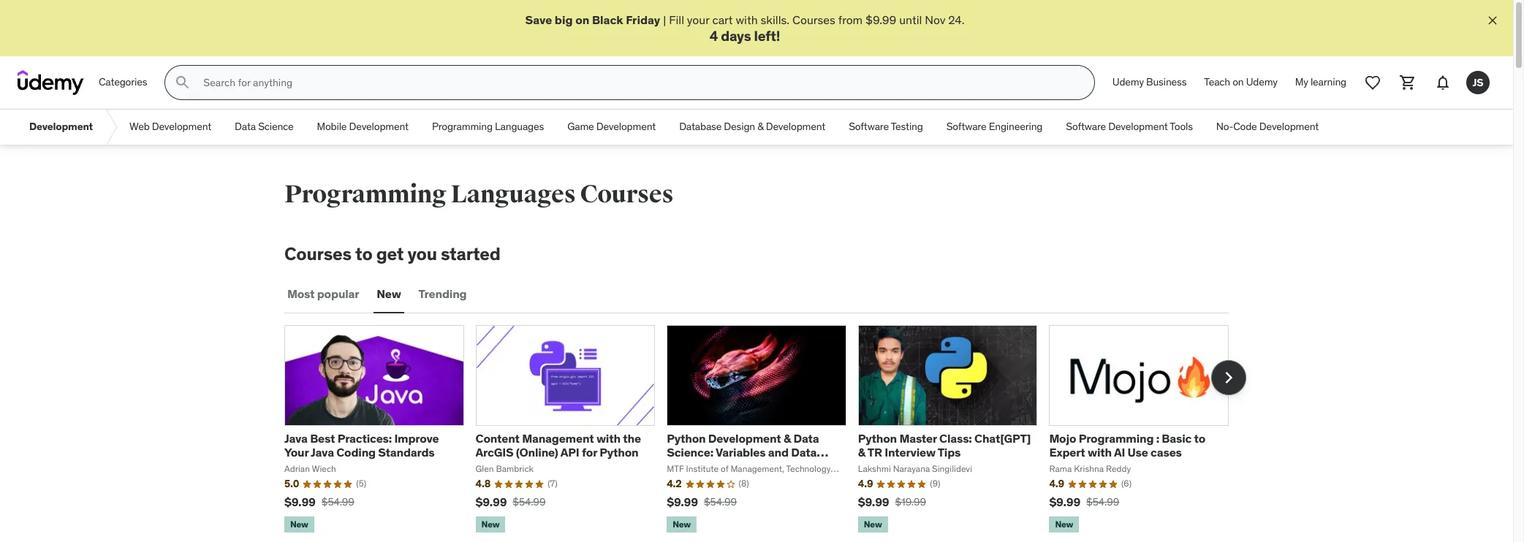 Task type: describe. For each thing, give the bounding box(es) containing it.
carousel element
[[284, 325, 1247, 536]]

chat[gpt]
[[975, 431, 1031, 446]]

science
[[258, 120, 294, 133]]

days
[[721, 27, 751, 45]]

programming languages
[[432, 120, 544, 133]]

code
[[1234, 120, 1257, 133]]

python master class: chat[gpt] & tr interview tips link
[[858, 431, 1031, 460]]

teach on udemy link
[[1196, 65, 1287, 100]]

from
[[838, 12, 863, 27]]

game development
[[568, 120, 656, 133]]

data science link
[[223, 110, 305, 145]]

use
[[1128, 446, 1149, 460]]

python development & data science: variables and data types link
[[667, 431, 829, 474]]

on inside 'link'
[[1233, 76, 1244, 89]]

the
[[623, 431, 641, 446]]

Search for anything text field
[[201, 70, 1077, 95]]

software testing link
[[837, 110, 935, 145]]

with inside save big on black friday | fill your cart with skills. courses from $9.99 until nov 24. 4 days left!
[[736, 12, 758, 27]]

content
[[476, 431, 520, 446]]

testing
[[891, 120, 923, 133]]

udemy inside udemy business link
[[1113, 76, 1144, 89]]

4
[[710, 27, 718, 45]]

interview
[[885, 446, 936, 460]]

cart
[[712, 12, 733, 27]]

design
[[724, 120, 755, 133]]

trending
[[419, 287, 467, 302]]

content management with the arcgis (online) api for python link
[[476, 431, 641, 460]]

udemy inside teach on udemy 'link'
[[1246, 76, 1278, 89]]

and
[[768, 446, 789, 460]]

most
[[287, 287, 315, 302]]

content management with the arcgis (online) api for python
[[476, 431, 641, 460]]

software engineering
[[947, 120, 1043, 133]]

until
[[900, 12, 922, 27]]

submit search image
[[174, 74, 192, 92]]

game
[[568, 120, 594, 133]]

database design & development link
[[668, 110, 837, 145]]

programming for programming languages
[[432, 120, 493, 133]]

python for science:
[[667, 431, 706, 446]]

software development tools link
[[1055, 110, 1205, 145]]

close image
[[1486, 13, 1500, 28]]

trending button
[[416, 277, 470, 312]]

mobile
[[317, 120, 347, 133]]

courses inside save big on black friday | fill your cart with skills. courses from $9.99 until nov 24. 4 days left!
[[793, 12, 836, 27]]

get
[[376, 243, 404, 266]]

most popular button
[[284, 277, 362, 312]]

development link
[[18, 110, 105, 145]]

udemy business link
[[1104, 65, 1196, 100]]

tools
[[1170, 120, 1193, 133]]

languages for programming languages courses
[[451, 179, 576, 210]]

python development & data science: variables and data types
[[667, 431, 819, 474]]

software engineering link
[[935, 110, 1055, 145]]

$9.99
[[866, 12, 897, 27]]

:
[[1157, 431, 1160, 446]]

teach
[[1204, 76, 1231, 89]]

on inside save big on black friday | fill your cart with skills. courses from $9.99 until nov 24. 4 days left!
[[576, 12, 590, 27]]

java best practices: improve your java coding standards link
[[284, 431, 439, 460]]

0 horizontal spatial java
[[284, 431, 308, 446]]

types
[[667, 460, 699, 474]]

your
[[284, 446, 309, 460]]

shopping cart with 0 items image
[[1399, 74, 1417, 92]]

save big on black friday | fill your cart with skills. courses from $9.99 until nov 24. 4 days left!
[[525, 12, 965, 45]]

software development tools
[[1066, 120, 1193, 133]]

my
[[1295, 76, 1309, 89]]

nov
[[925, 12, 946, 27]]

software for software development tools
[[1066, 120, 1106, 133]]

started
[[441, 243, 501, 266]]

java best practices: improve your java coding standards
[[284, 431, 439, 460]]

database design & development
[[679, 120, 826, 133]]

& for development
[[784, 431, 791, 446]]

data science
[[235, 120, 294, 133]]

your
[[687, 12, 710, 27]]

mobile development
[[317, 120, 409, 133]]

categories
[[99, 76, 147, 89]]

mobile development link
[[305, 110, 420, 145]]

big
[[555, 12, 573, 27]]

languages for programming languages
[[495, 120, 544, 133]]

to inside mojo programming : basic to expert with ai use cases
[[1194, 431, 1206, 446]]

0 vertical spatial to
[[355, 243, 373, 266]]

database
[[679, 120, 722, 133]]

left!
[[754, 27, 780, 45]]

software for software engineering
[[947, 120, 987, 133]]

software testing
[[849, 120, 923, 133]]

new button
[[374, 277, 404, 312]]

notifications image
[[1435, 74, 1452, 92]]



Task type: locate. For each thing, give the bounding box(es) containing it.
2 udemy from the left
[[1246, 76, 1278, 89]]

next image
[[1217, 366, 1241, 390]]

1 horizontal spatial java
[[311, 446, 334, 460]]

learning
[[1311, 76, 1347, 89]]

software left engineering
[[947, 120, 987, 133]]

& for design
[[758, 120, 764, 133]]

expert
[[1050, 446, 1086, 460]]

courses down game development link
[[580, 179, 674, 210]]

languages inside "link"
[[495, 120, 544, 133]]

1 horizontal spatial python
[[667, 431, 706, 446]]

class:
[[940, 431, 972, 446]]

popular
[[317, 287, 359, 302]]

standards
[[378, 446, 435, 460]]

with left 'the'
[[597, 431, 621, 446]]

with up the days
[[736, 12, 758, 27]]

programming
[[432, 120, 493, 133], [284, 179, 447, 210], [1079, 431, 1154, 446]]

& left 'tr'
[[858, 446, 866, 460]]

languages down the programming languages "link"
[[451, 179, 576, 210]]

0 horizontal spatial &
[[758, 120, 764, 133]]

languages left 'game'
[[495, 120, 544, 133]]

business
[[1147, 76, 1187, 89]]

languages
[[495, 120, 544, 133], [451, 179, 576, 210]]

courses left from
[[793, 12, 836, 27]]

1 vertical spatial to
[[1194, 431, 1206, 446]]

programming languages link
[[420, 110, 556, 145]]

2 horizontal spatial &
[[858, 446, 866, 460]]

programming languages courses
[[284, 179, 674, 210]]

programming inside "link"
[[432, 120, 493, 133]]

1 horizontal spatial to
[[1194, 431, 1206, 446]]

to left get
[[355, 243, 373, 266]]

1 horizontal spatial courses
[[580, 179, 674, 210]]

0 horizontal spatial python
[[600, 446, 639, 460]]

coding
[[337, 446, 376, 460]]

software
[[849, 120, 889, 133], [947, 120, 987, 133], [1066, 120, 1106, 133]]

no-code development link
[[1205, 110, 1331, 145]]

no-
[[1217, 120, 1234, 133]]

0 vertical spatial languages
[[495, 120, 544, 133]]

& right variables
[[784, 431, 791, 446]]

software right engineering
[[1066, 120, 1106, 133]]

0 vertical spatial on
[[576, 12, 590, 27]]

python for &
[[858, 431, 897, 446]]

web
[[129, 120, 150, 133]]

python master class: chat[gpt] & tr interview tips
[[858, 431, 1031, 460]]

2 horizontal spatial python
[[858, 431, 897, 446]]

variables
[[716, 446, 766, 460]]

udemy business
[[1113, 76, 1187, 89]]

0 horizontal spatial on
[[576, 12, 590, 27]]

0 vertical spatial programming
[[432, 120, 493, 133]]

1 horizontal spatial on
[[1233, 76, 1244, 89]]

new
[[377, 287, 401, 302]]

with
[[736, 12, 758, 27], [597, 431, 621, 446], [1088, 446, 1112, 460]]

1 horizontal spatial with
[[736, 12, 758, 27]]

black
[[592, 12, 623, 27]]

on right big
[[576, 12, 590, 27]]

2 vertical spatial programming
[[1079, 431, 1154, 446]]

0 horizontal spatial with
[[597, 431, 621, 446]]

on right teach
[[1233, 76, 1244, 89]]

&
[[758, 120, 764, 133], [784, 431, 791, 446], [858, 446, 866, 460]]

master
[[900, 431, 937, 446]]

save
[[525, 12, 552, 27]]

udemy left my
[[1246, 76, 1278, 89]]

data
[[235, 120, 256, 133], [794, 431, 819, 446], [791, 446, 817, 460]]

python inside python master class: chat[gpt] & tr interview tips
[[858, 431, 897, 446]]

programming up programming languages courses
[[432, 120, 493, 133]]

1 vertical spatial on
[[1233, 76, 1244, 89]]

ai
[[1114, 446, 1125, 460]]

my learning
[[1295, 76, 1347, 89]]

development inside 'python development & data science: variables and data types'
[[708, 431, 781, 446]]

courses
[[793, 12, 836, 27], [580, 179, 674, 210], [284, 243, 352, 266]]

practices:
[[338, 431, 392, 446]]

friday
[[626, 12, 660, 27]]

java left best
[[284, 431, 308, 446]]

most popular
[[287, 287, 359, 302]]

courses up most popular
[[284, 243, 352, 266]]

python up types
[[667, 431, 706, 446]]

game development link
[[556, 110, 668, 145]]

tr
[[868, 446, 883, 460]]

web development link
[[118, 110, 223, 145]]

2 horizontal spatial courses
[[793, 12, 836, 27]]

with inside content management with the arcgis (online) api for python
[[597, 431, 621, 446]]

udemy
[[1113, 76, 1144, 89], [1246, 76, 1278, 89]]

improve
[[394, 431, 439, 446]]

software left testing
[[849, 120, 889, 133]]

python right for at the left bottom
[[600, 446, 639, 460]]

1 vertical spatial programming
[[284, 179, 447, 210]]

arcgis
[[476, 446, 514, 460]]

wishlist image
[[1364, 74, 1382, 92]]

udemy left business
[[1113, 76, 1144, 89]]

js link
[[1461, 65, 1496, 100]]

& right design
[[758, 120, 764, 133]]

0 horizontal spatial software
[[849, 120, 889, 133]]

basic
[[1162, 431, 1192, 446]]

1 horizontal spatial udemy
[[1246, 76, 1278, 89]]

1 horizontal spatial &
[[784, 431, 791, 446]]

(online)
[[516, 446, 558, 460]]

java right your
[[311, 446, 334, 460]]

0 horizontal spatial courses
[[284, 243, 352, 266]]

web development
[[129, 120, 211, 133]]

programming for programming languages courses
[[284, 179, 447, 210]]

|
[[663, 12, 666, 27]]

0 vertical spatial courses
[[793, 12, 836, 27]]

1 vertical spatial courses
[[580, 179, 674, 210]]

python inside 'python development & data science: variables and data types'
[[667, 431, 706, 446]]

api
[[561, 446, 580, 460]]

0 horizontal spatial udemy
[[1113, 76, 1144, 89]]

1 software from the left
[[849, 120, 889, 133]]

1 vertical spatial languages
[[451, 179, 576, 210]]

2 horizontal spatial software
[[1066, 120, 1106, 133]]

python left master
[[858, 431, 897, 446]]

1 horizontal spatial software
[[947, 120, 987, 133]]

mojo
[[1050, 431, 1077, 446]]

programming up get
[[284, 179, 447, 210]]

management
[[522, 431, 594, 446]]

3 software from the left
[[1066, 120, 1106, 133]]

0 horizontal spatial to
[[355, 243, 373, 266]]

tips
[[938, 446, 961, 460]]

you
[[408, 243, 437, 266]]

with left ai
[[1088, 446, 1112, 460]]

mojo programming : basic to expert with ai use cases link
[[1050, 431, 1206, 460]]

java
[[284, 431, 308, 446], [311, 446, 334, 460]]

programming inside mojo programming : basic to expert with ai use cases
[[1079, 431, 1154, 446]]

arrow pointing to subcategory menu links image
[[105, 110, 118, 145]]

2 horizontal spatial with
[[1088, 446, 1112, 460]]

to
[[355, 243, 373, 266], [1194, 431, 1206, 446]]

udemy image
[[18, 70, 84, 95]]

my learning link
[[1287, 65, 1356, 100]]

24.
[[948, 12, 965, 27]]

no-code development
[[1217, 120, 1319, 133]]

courses to get you started
[[284, 243, 501, 266]]

2 software from the left
[[947, 120, 987, 133]]

& inside 'python development & data science: variables and data types'
[[784, 431, 791, 446]]

mojo programming : basic to expert with ai use cases
[[1050, 431, 1206, 460]]

python inside content management with the arcgis (online) api for python
[[600, 446, 639, 460]]

js
[[1473, 76, 1484, 89]]

best
[[310, 431, 335, 446]]

python
[[667, 431, 706, 446], [858, 431, 897, 446], [600, 446, 639, 460]]

on
[[576, 12, 590, 27], [1233, 76, 1244, 89]]

for
[[582, 446, 597, 460]]

cases
[[1151, 446, 1182, 460]]

software for software testing
[[849, 120, 889, 133]]

teach on udemy
[[1204, 76, 1278, 89]]

to right the basic
[[1194, 431, 1206, 446]]

2 vertical spatial courses
[[284, 243, 352, 266]]

with inside mojo programming : basic to expert with ai use cases
[[1088, 446, 1112, 460]]

programming left :
[[1079, 431, 1154, 446]]

skills.
[[761, 12, 790, 27]]

development
[[29, 120, 93, 133], [152, 120, 211, 133], [349, 120, 409, 133], [596, 120, 656, 133], [766, 120, 826, 133], [1109, 120, 1168, 133], [1260, 120, 1319, 133], [708, 431, 781, 446]]

& inside python master class: chat[gpt] & tr interview tips
[[858, 446, 866, 460]]

1 udemy from the left
[[1113, 76, 1144, 89]]



Task type: vqa. For each thing, say whether or not it's contained in the screenshot.
Database Design & Development in the top of the page
yes



